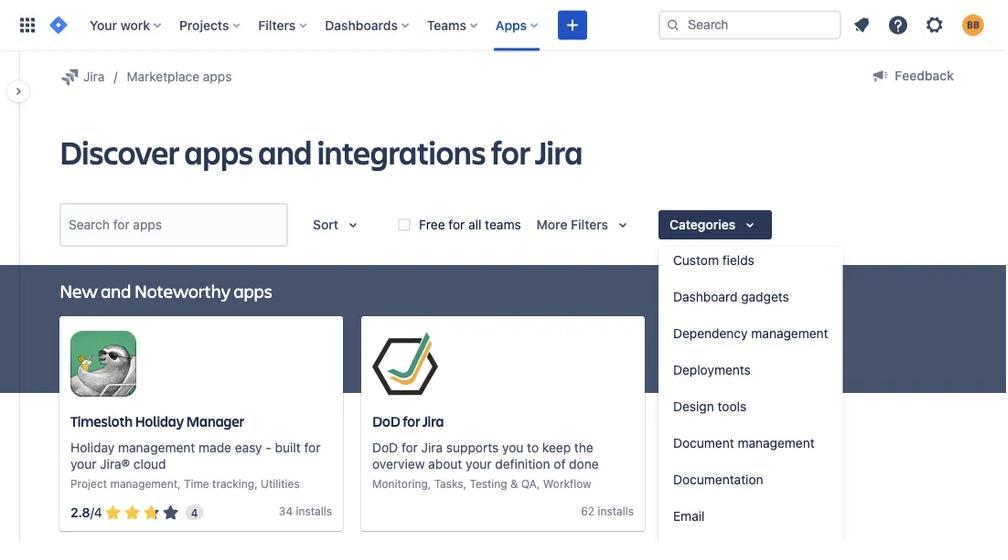 Task type: vqa. For each thing, say whether or not it's contained in the screenshot.
the bottom in
no



Task type: describe. For each thing, give the bounding box(es) containing it.
work
[[121, 17, 150, 32]]

qa
[[522, 478, 537, 491]]

filters button
[[253, 11, 314, 40]]

for for free for all teams
[[449, 217, 465, 232]]

management for holiday
[[118, 440, 195, 456]]

the
[[575, 440, 594, 456]]

0 horizontal spatial and
[[101, 279, 131, 303]]

more
[[537, 217, 568, 232]]

all
[[469, 217, 482, 232]]

0 vertical spatial holiday
[[135, 412, 184, 431]]

62 install s
[[581, 505, 634, 518]]

design tools button
[[659, 389, 843, 426]]

fields
[[723, 253, 755, 268]]

built
[[275, 440, 301, 456]]

dependency
[[673, 326, 748, 341]]

holiday management made easy - built for your jira® cloud project management , time tracking , utilities
[[70, 440, 321, 491]]

you
[[502, 440, 524, 456]]

documentation
[[673, 473, 764, 488]]

custom fields button
[[659, 242, 843, 279]]

document
[[673, 436, 735, 451]]

jira link
[[59, 66, 105, 88]]

design
[[673, 399, 714, 415]]

your work button
[[84, 11, 168, 40]]

timesloth holiday manager image
[[70, 331, 136, 397]]

noteworthy
[[134, 279, 231, 303]]

sort
[[313, 217, 339, 232]]

discover
[[59, 130, 179, 173]]

dashboards
[[325, 17, 398, 32]]

for for dod for jira
[[403, 412, 420, 431]]

about
[[428, 457, 462, 472]]

apps for discover
[[184, 130, 253, 173]]

cloud
[[134, 457, 166, 472]]

email
[[673, 509, 705, 524]]

Search field
[[659, 11, 842, 40]]

dashboard
[[673, 290, 738, 305]]

holiday inside holiday management made easy - built for your jira® cloud project management , time tracking , utilities
[[70, 440, 115, 456]]

email button
[[659, 499, 843, 535]]

&
[[511, 478, 518, 491]]

install for 62
[[598, 505, 628, 518]]

sidebar navigation image
[[0, 73, 40, 110]]

teams button
[[422, 11, 485, 40]]

deployments button
[[659, 352, 843, 389]]

workflow
[[543, 478, 592, 491]]

more filters
[[537, 217, 609, 232]]

2.8
[[70, 506, 90, 521]]

testing
[[470, 478, 508, 491]]

34
[[279, 505, 293, 518]]

dashboard gadgets
[[673, 290, 790, 305]]

design tools
[[673, 399, 747, 415]]

1 horizontal spatial 4
[[191, 507, 198, 520]]

banner containing your work
[[0, 0, 1007, 51]]

s for 34 install s
[[326, 505, 332, 518]]

dod for jira
[[372, 412, 444, 431]]

0 vertical spatial and
[[258, 130, 312, 173]]

feedback button
[[859, 61, 965, 91]]

gadgets
[[741, 290, 790, 305]]

tasks
[[434, 478, 464, 491]]

marketplace apps
[[127, 69, 232, 84]]

custom
[[673, 253, 719, 268]]

easy
[[235, 440, 262, 456]]

Search for apps field
[[63, 209, 285, 242]]

install for 34
[[296, 505, 326, 518]]

projects
[[179, 17, 229, 32]]

apps for marketplace
[[203, 69, 232, 84]]

all group
[[659, 0, 843, 542]]

create image
[[562, 14, 584, 36]]

timesloth
[[70, 412, 133, 431]]

notifications image
[[851, 14, 873, 36]]

tracking
[[212, 478, 255, 491]]

time
[[184, 478, 209, 491]]

your
[[90, 17, 117, 32]]

dod for dod for jira
[[372, 412, 400, 431]]

help image
[[888, 14, 910, 36]]

apps button
[[490, 11, 545, 40]]

free
[[419, 217, 445, 232]]

timesloth holiday manager
[[70, 412, 244, 431]]



Task type: locate. For each thing, give the bounding box(es) containing it.
5 , from the left
[[537, 478, 540, 491]]

apps down marketplace apps link
[[184, 130, 253, 173]]

dod inside dod for jira supports you to keep the overview about your definition of done monitoring , tasks , testing & qa , workflow
[[372, 440, 398, 456]]

2 s from the left
[[628, 505, 634, 518]]

context icon image
[[59, 66, 81, 88], [59, 66, 81, 88]]

1 horizontal spatial your
[[466, 457, 492, 472]]

your work
[[90, 17, 150, 32]]

primary element
[[11, 0, 659, 51]]

dashboard gadgets button
[[659, 279, 843, 316]]

apps right noteworthy
[[234, 279, 272, 303]]

teams
[[485, 217, 521, 232]]

teams
[[427, 17, 467, 32]]

1 horizontal spatial holiday
[[135, 412, 184, 431]]

apps
[[496, 17, 527, 32]]

overview
[[372, 457, 425, 472]]

management inside button
[[738, 436, 815, 451]]

1 vertical spatial holiday
[[70, 440, 115, 456]]

4 right 2.8 on the bottom
[[94, 506, 102, 521]]

dod
[[372, 412, 400, 431], [372, 440, 398, 456]]

your inside holiday management made easy - built for your jira® cloud project management , time tracking , utilities
[[70, 457, 97, 472]]

settings image
[[924, 14, 946, 36]]

supports
[[446, 440, 499, 456]]

jira software image
[[48, 14, 70, 36], [48, 14, 70, 36]]

monitoring
[[372, 478, 428, 491]]

and
[[258, 130, 312, 173], [101, 279, 131, 303]]

management down design tools button
[[738, 436, 815, 451]]

done
[[569, 457, 599, 472]]

banner
[[0, 0, 1007, 51]]

2 , from the left
[[255, 478, 258, 491]]

management for document
[[738, 436, 815, 451]]

marketplace
[[127, 69, 200, 84]]

4
[[94, 506, 102, 521], [191, 507, 198, 520]]

, right the &
[[537, 478, 540, 491]]

management down cloud
[[110, 478, 178, 491]]

install right '34'
[[296, 505, 326, 518]]

1 your from the left
[[70, 457, 97, 472]]

tools
[[718, 399, 747, 415]]

0 vertical spatial apps
[[203, 69, 232, 84]]

filters right more
[[571, 217, 609, 232]]

discover apps and integrations for jira
[[59, 130, 583, 173]]

dependency management button
[[659, 316, 843, 352]]

appswitcher icon image
[[16, 14, 38, 36]]

document management button
[[659, 426, 843, 462]]

definition
[[495, 457, 550, 472]]

dod for jira image
[[372, 331, 438, 397]]

1 horizontal spatial filters
[[571, 217, 609, 232]]

your
[[70, 457, 97, 472], [466, 457, 492, 472]]

0 horizontal spatial filters
[[258, 17, 296, 32]]

your profile and settings image
[[963, 14, 985, 36]]

1 horizontal spatial and
[[258, 130, 312, 173]]

document management
[[673, 436, 815, 451]]

marketplace apps link
[[127, 66, 232, 88]]

dependency management
[[673, 326, 829, 341]]

holiday
[[135, 412, 184, 431], [70, 440, 115, 456]]

manager
[[186, 412, 244, 431]]

holiday down timesloth
[[70, 440, 115, 456]]

, left "utilities"
[[255, 478, 258, 491]]

s right '34'
[[326, 505, 332, 518]]

,
[[178, 478, 181, 491], [255, 478, 258, 491], [428, 478, 431, 491], [464, 478, 467, 491], [537, 478, 540, 491]]

your inside dod for jira supports you to keep the overview about your definition of done monitoring , tasks , testing & qa , workflow
[[466, 457, 492, 472]]

new and noteworthy apps
[[59, 279, 272, 303]]

2 vertical spatial apps
[[234, 279, 272, 303]]

s for 62 install s
[[628, 505, 634, 518]]

0 horizontal spatial your
[[70, 457, 97, 472]]

management inside button
[[752, 326, 829, 341]]

utilities
[[261, 478, 300, 491]]

1 vertical spatial dod
[[372, 440, 398, 456]]

your down supports
[[466, 457, 492, 472]]

dod for dod for jira supports you to keep the overview about your definition of done monitoring , tasks , testing & qa , workflow
[[372, 440, 398, 456]]

jira inside dod for jira supports you to keep the overview about your definition of done monitoring , tasks , testing & qa , workflow
[[422, 440, 443, 456]]

2 install from the left
[[598, 505, 628, 518]]

s
[[326, 505, 332, 518], [628, 505, 634, 518]]

3 , from the left
[[428, 478, 431, 491]]

, left testing
[[464, 478, 467, 491]]

34 install s
[[279, 505, 332, 518]]

1 vertical spatial and
[[101, 279, 131, 303]]

1 horizontal spatial install
[[598, 505, 628, 518]]

1 dod from the top
[[372, 412, 400, 431]]

s right 62
[[628, 505, 634, 518]]

to
[[527, 440, 539, 456]]

2.8 / 4
[[70, 506, 102, 521]]

0 vertical spatial filters
[[258, 17, 296, 32]]

dashboards button
[[320, 11, 416, 40]]

0 horizontal spatial 4
[[94, 506, 102, 521]]

install
[[296, 505, 326, 518], [598, 505, 628, 518]]

apps down projects dropdown button
[[203, 69, 232, 84]]

for
[[491, 130, 530, 173], [449, 217, 465, 232], [403, 412, 420, 431], [304, 440, 321, 456], [402, 440, 418, 456]]

feedback
[[895, 68, 954, 83]]

deployments
[[673, 363, 751, 378]]

integrations
[[317, 130, 486, 173]]

documentation button
[[659, 462, 843, 499]]

1 install from the left
[[296, 505, 326, 518]]

keep
[[543, 440, 571, 456]]

search image
[[666, 18, 681, 32]]

management down gadgets
[[752, 326, 829, 341]]

install right 62
[[598, 505, 628, 518]]

for inside dod for jira supports you to keep the overview about your definition of done monitoring , tasks , testing & qa , workflow
[[402, 440, 418, 456]]

holiday up cloud
[[135, 412, 184, 431]]

filters
[[258, 17, 296, 32], [571, 217, 609, 232]]

your up project
[[70, 457, 97, 472]]

, left tasks
[[428, 478, 431, 491]]

4 , from the left
[[464, 478, 467, 491]]

, left time
[[178, 478, 181, 491]]

1 , from the left
[[178, 478, 181, 491]]

dod for jira supports you to keep the overview about your definition of done monitoring , tasks , testing & qa , workflow
[[372, 440, 599, 491]]

project
[[70, 478, 107, 491]]

2 your from the left
[[466, 457, 492, 472]]

-
[[266, 440, 272, 456]]

62
[[581, 505, 595, 518]]

new
[[59, 279, 98, 303]]

/
[[90, 506, 94, 521]]

projects button
[[174, 11, 247, 40]]

of
[[554, 457, 566, 472]]

jira®
[[100, 457, 130, 472]]

for inside holiday management made easy - built for your jira® cloud project management , time tracking , utilities
[[304, 440, 321, 456]]

filters inside popup button
[[258, 17, 296, 32]]

jira
[[83, 69, 105, 84], [535, 130, 583, 173], [423, 412, 444, 431], [422, 440, 443, 456]]

0 vertical spatial dod
[[372, 412, 400, 431]]

0 horizontal spatial s
[[326, 505, 332, 518]]

apps
[[203, 69, 232, 84], [184, 130, 253, 173], [234, 279, 272, 303]]

for for dod for jira supports you to keep the overview about your definition of done monitoring , tasks , testing & qa , workflow
[[402, 440, 418, 456]]

2 dod from the top
[[372, 440, 398, 456]]

categories
[[670, 217, 736, 232]]

management for dependency
[[752, 326, 829, 341]]

management up cloud
[[118, 440, 195, 456]]

0 horizontal spatial holiday
[[70, 440, 115, 456]]

1 vertical spatial apps
[[184, 130, 253, 173]]

free for all teams
[[419, 217, 521, 232]]

made
[[199, 440, 232, 456]]

4 down time
[[191, 507, 198, 520]]

custom fields
[[673, 253, 755, 268]]

1 horizontal spatial s
[[628, 505, 634, 518]]

filters right projects dropdown button
[[258, 17, 296, 32]]

1 s from the left
[[326, 505, 332, 518]]

0 horizontal spatial install
[[296, 505, 326, 518]]

1 vertical spatial filters
[[571, 217, 609, 232]]

management
[[752, 326, 829, 341], [738, 436, 815, 451], [118, 440, 195, 456], [110, 478, 178, 491]]



